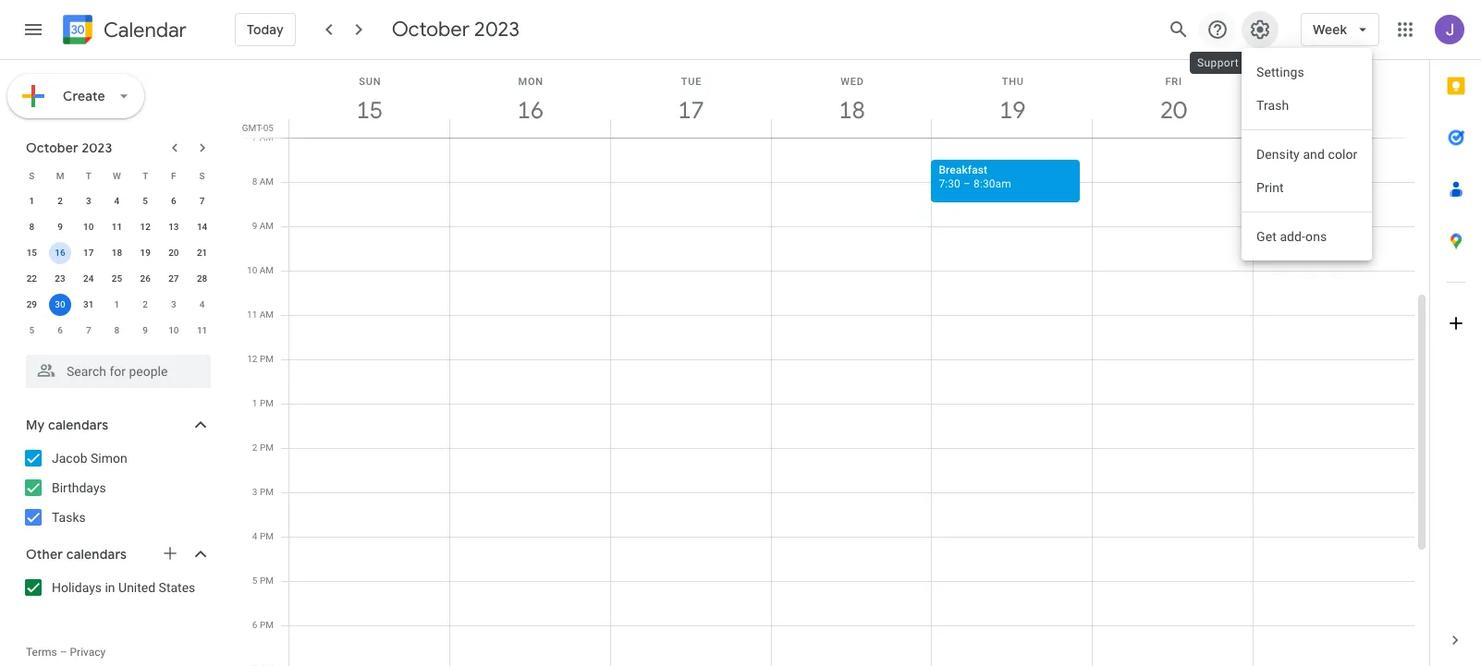 Task type: describe. For each thing, give the bounding box(es) containing it.
13
[[168, 222, 179, 232]]

19 inside row
[[140, 248, 151, 258]]

states
[[159, 581, 195, 595]]

november 7 element
[[77, 320, 100, 342]]

mon
[[518, 76, 544, 88]]

16 inside cell
[[55, 248, 65, 258]]

gmt-
[[242, 123, 263, 133]]

14 element
[[191, 216, 213, 239]]

density and color
[[1257, 147, 1358, 162]]

pm for 4 pm
[[260, 532, 274, 542]]

2 for november 2 element
[[143, 300, 148, 310]]

0 vertical spatial october 2023
[[392, 17, 520, 43]]

1 vertical spatial 7
[[200, 196, 205, 206]]

other calendars
[[26, 546, 127, 563]]

10 for 10 am
[[247, 265, 257, 276]]

0 horizontal spatial 8
[[29, 222, 34, 232]]

pm for 2 pm
[[260, 443, 274, 453]]

ons
[[1306, 229, 1327, 244]]

11 for 11 am
[[247, 310, 257, 320]]

6 for 6 pm
[[252, 620, 258, 631]]

row containing 8
[[18, 215, 216, 240]]

and
[[1303, 147, 1325, 162]]

today
[[247, 21, 284, 38]]

november 3 element
[[163, 294, 185, 316]]

17 column header
[[610, 60, 772, 138]]

26
[[140, 274, 151, 284]]

today button
[[235, 7, 296, 52]]

mon 16
[[516, 76, 544, 126]]

november 11 element
[[191, 320, 213, 342]]

15 column header
[[288, 60, 450, 138]]

sun
[[359, 76, 381, 88]]

jacob simon
[[52, 451, 127, 466]]

30 cell
[[46, 292, 74, 318]]

9 am
[[252, 221, 274, 231]]

0 vertical spatial 2023
[[474, 17, 520, 43]]

november 9 element
[[134, 320, 156, 342]]

other calendars button
[[4, 540, 229, 570]]

19 element
[[134, 242, 156, 264]]

28
[[197, 274, 207, 284]]

get add-ons
[[1257, 229, 1327, 244]]

week button
[[1301, 7, 1380, 52]]

11 for 11 element
[[112, 222, 122, 232]]

pm for 3 pm
[[260, 487, 274, 497]]

m
[[56, 171, 64, 181]]

8 for 8 am
[[252, 177, 257, 187]]

trash
[[1257, 98, 1289, 113]]

12 for 12
[[140, 222, 151, 232]]

3 for 3 pm
[[252, 487, 258, 497]]

privacy
[[70, 646, 106, 659]]

row group containing 1
[[18, 189, 216, 344]]

sun 15
[[355, 76, 382, 126]]

22
[[26, 274, 37, 284]]

05
[[263, 123, 274, 133]]

29
[[26, 300, 37, 310]]

get
[[1257, 229, 1277, 244]]

30
[[55, 300, 65, 310]]

8 for november 8 element
[[114, 325, 120, 336]]

5 for 5 pm
[[252, 576, 258, 586]]

20 inside the 20 element
[[168, 248, 179, 258]]

10 am
[[247, 265, 274, 276]]

16 cell
[[46, 240, 74, 266]]

october 2023 grid
[[18, 163, 216, 344]]

14
[[197, 222, 207, 232]]

calendar
[[104, 17, 187, 43]]

1 vertical spatial october 2023
[[26, 140, 112, 156]]

7 am
[[252, 132, 274, 142]]

9 for 9 am
[[252, 221, 257, 231]]

holidays in united states
[[52, 581, 195, 595]]

29 element
[[21, 294, 43, 316]]

settings
[[1257, 65, 1305, 80]]

22 element
[[21, 268, 43, 290]]

18 link
[[831, 90, 873, 132]]

print
[[1257, 180, 1284, 195]]

0 horizontal spatial 3
[[86, 196, 91, 206]]

4 for november 4 element
[[200, 300, 205, 310]]

calendar heading
[[100, 17, 187, 43]]

november 10 element
[[163, 320, 185, 342]]

settings menu menu
[[1242, 48, 1373, 261]]

9 for november 9 element
[[143, 325, 148, 336]]

birthdays
[[52, 481, 106, 496]]

12 for 12 pm
[[247, 354, 258, 364]]

24
[[83, 274, 94, 284]]

row containing 29
[[18, 292, 216, 318]]

row containing 22
[[18, 266, 216, 292]]

5 pm
[[252, 576, 274, 586]]

my
[[26, 417, 45, 434]]

am for 9 am
[[260, 221, 274, 231]]

6 pm
[[252, 620, 274, 631]]

2 for 2 pm
[[252, 443, 258, 453]]

23
[[55, 274, 65, 284]]

6 for november 6 element
[[58, 325, 63, 336]]

other
[[26, 546, 63, 563]]

26 element
[[134, 268, 156, 290]]

31 element
[[77, 294, 100, 316]]

1 vertical spatial 2023
[[82, 140, 112, 156]]

19 column header
[[932, 60, 1093, 138]]

am for 8 am
[[260, 177, 274, 187]]

13 element
[[163, 216, 185, 239]]

8 am
[[252, 177, 274, 187]]

3 pm
[[252, 487, 274, 497]]

16 link
[[509, 90, 552, 132]]

breakfast 7:30 – 8:30am
[[939, 164, 1011, 190]]

2 s from the left
[[199, 171, 205, 181]]

0 vertical spatial 6
[[171, 196, 176, 206]]

7 for 7 am
[[252, 132, 257, 142]]

add other calendars image
[[161, 545, 179, 563]]

create button
[[7, 74, 144, 118]]

thu 19
[[998, 76, 1025, 126]]

united
[[118, 581, 155, 595]]

my calendars
[[26, 417, 108, 434]]

f
[[171, 171, 176, 181]]

row containing 15
[[18, 240, 216, 266]]

4 pm
[[252, 532, 274, 542]]

31
[[83, 300, 94, 310]]

21 element
[[191, 242, 213, 264]]

18 element
[[106, 242, 128, 264]]



Task type: locate. For each thing, give the bounding box(es) containing it.
18 down 11 element
[[112, 248, 122, 258]]

5 am from the top
[[260, 310, 274, 320]]

2 vertical spatial 7
[[86, 325, 91, 336]]

None search field
[[0, 348, 229, 388]]

5
[[143, 196, 148, 206], [29, 325, 34, 336], [252, 576, 258, 586]]

week
[[1313, 21, 1347, 38]]

0 horizontal spatial –
[[60, 646, 67, 659]]

12 element
[[134, 216, 156, 239]]

0 vertical spatial 12
[[140, 222, 151, 232]]

5 down 4 pm
[[252, 576, 258, 586]]

27
[[168, 274, 179, 284]]

0 horizontal spatial 15
[[26, 248, 37, 258]]

1 horizontal spatial 20
[[1159, 95, 1186, 126]]

1 vertical spatial 8
[[29, 222, 34, 232]]

11 element
[[106, 216, 128, 239]]

4 row from the top
[[18, 240, 216, 266]]

density
[[1257, 147, 1300, 162]]

am down 9 am
[[260, 265, 274, 276]]

october 2023 up m
[[26, 140, 112, 156]]

15 inside 'element'
[[26, 248, 37, 258]]

1 horizontal spatial 8
[[114, 325, 120, 336]]

1 horizontal spatial –
[[964, 178, 971, 190]]

row group
[[18, 189, 216, 344]]

0 vertical spatial 1
[[29, 196, 34, 206]]

4 for 4 pm
[[252, 532, 258, 542]]

9 up 16 element
[[58, 222, 63, 232]]

wed
[[841, 76, 864, 88]]

color
[[1328, 147, 1358, 162]]

6 inside grid
[[252, 620, 258, 631]]

0 vertical spatial 3
[[86, 196, 91, 206]]

terms – privacy
[[26, 646, 106, 659]]

20 link
[[1152, 90, 1195, 132]]

0 vertical spatial 8
[[252, 177, 257, 187]]

grid containing 15
[[237, 60, 1430, 667]]

2 down 1 pm
[[252, 443, 258, 453]]

2 horizontal spatial 10
[[247, 265, 257, 276]]

6 down the 5 pm
[[252, 620, 258, 631]]

1 down 25 "element"
[[114, 300, 120, 310]]

1 vertical spatial 3
[[171, 300, 176, 310]]

w
[[113, 171, 121, 181]]

pm up the 5 pm
[[260, 532, 274, 542]]

16
[[516, 95, 543, 126], [55, 248, 65, 258]]

5 pm from the top
[[260, 532, 274, 542]]

6 row from the top
[[18, 292, 216, 318]]

3
[[86, 196, 91, 206], [171, 300, 176, 310], [252, 487, 258, 497]]

2023 down create
[[82, 140, 112, 156]]

grid
[[237, 60, 1430, 667]]

0 horizontal spatial 6
[[58, 325, 63, 336]]

november 8 element
[[106, 320, 128, 342]]

19 link
[[992, 90, 1034, 132]]

gmt-05
[[242, 123, 274, 133]]

10 element
[[77, 216, 100, 239]]

4 down w
[[114, 196, 120, 206]]

1 horizontal spatial 17
[[677, 95, 703, 126]]

1 t from the left
[[86, 171, 91, 181]]

pm down 4 pm
[[260, 576, 274, 586]]

3 up 10 element
[[86, 196, 91, 206]]

– inside breakfast 7:30 – 8:30am
[[964, 178, 971, 190]]

1 vertical spatial 16
[[55, 248, 65, 258]]

0 vertical spatial calendars
[[48, 417, 108, 434]]

11 for november 11 element
[[197, 325, 207, 336]]

3 down 2 pm
[[252, 487, 258, 497]]

breakfast
[[939, 164, 988, 177]]

1 vertical spatial 12
[[247, 354, 258, 364]]

0 horizontal spatial 4
[[114, 196, 120, 206]]

1 horizontal spatial 4
[[200, 300, 205, 310]]

16 column header
[[449, 60, 611, 138]]

10 inside grid
[[247, 265, 257, 276]]

7 row from the top
[[18, 318, 216, 344]]

am up 8 am
[[260, 132, 274, 142]]

12 inside row
[[140, 222, 151, 232]]

0 vertical spatial 5
[[143, 196, 148, 206]]

2 horizontal spatial 7
[[252, 132, 257, 142]]

t left f
[[143, 171, 148, 181]]

0 vertical spatial october
[[392, 17, 470, 43]]

20
[[1159, 95, 1186, 126], [168, 248, 179, 258]]

terms
[[26, 646, 57, 659]]

12 down 11 am
[[247, 354, 258, 364]]

21
[[197, 248, 207, 258]]

15 up 22
[[26, 248, 37, 258]]

17 link
[[670, 90, 713, 132]]

calendars for other calendars
[[66, 546, 127, 563]]

2 vertical spatial 1
[[252, 399, 258, 409]]

0 horizontal spatial october 2023
[[26, 140, 112, 156]]

1 vertical spatial 17
[[83, 248, 94, 258]]

pm for 5 pm
[[260, 576, 274, 586]]

1 horizontal spatial 19
[[998, 95, 1025, 126]]

0 horizontal spatial october
[[26, 140, 79, 156]]

pm for 12 pm
[[260, 354, 274, 364]]

in
[[105, 581, 115, 595]]

row containing 5
[[18, 318, 216, 344]]

6 down 30, today element
[[58, 325, 63, 336]]

0 horizontal spatial 2023
[[82, 140, 112, 156]]

2 row from the top
[[18, 189, 216, 215]]

4 inside grid
[[252, 532, 258, 542]]

add-
[[1280, 229, 1306, 244]]

7 inside grid
[[252, 132, 257, 142]]

row containing s
[[18, 163, 216, 189]]

1 horizontal spatial 9
[[143, 325, 148, 336]]

support
[[1197, 56, 1239, 69]]

10
[[83, 222, 94, 232], [247, 265, 257, 276], [168, 325, 179, 336]]

3 down 27 element
[[171, 300, 176, 310]]

11 up 18 element
[[112, 222, 122, 232]]

2 down 26 element
[[143, 300, 148, 310]]

9 up 10 am
[[252, 221, 257, 231]]

7 pm from the top
[[260, 620, 274, 631]]

1 vertical spatial 6
[[58, 325, 63, 336]]

3 for november 3 element
[[171, 300, 176, 310]]

pm up 2 pm
[[260, 399, 274, 409]]

8
[[252, 177, 257, 187], [29, 222, 34, 232], [114, 325, 120, 336]]

terms link
[[26, 646, 57, 659]]

12 up the 19 element
[[140, 222, 151, 232]]

pm down 2 pm
[[260, 487, 274, 497]]

1 vertical spatial 19
[[140, 248, 151, 258]]

0 horizontal spatial t
[[86, 171, 91, 181]]

calendars inside "dropdown button"
[[66, 546, 127, 563]]

5 up 12 element
[[143, 196, 148, 206]]

2 horizontal spatial 4
[[252, 532, 258, 542]]

s right f
[[199, 171, 205, 181]]

1 for 1 pm
[[252, 399, 258, 409]]

0 horizontal spatial 5
[[29, 325, 34, 336]]

0 vertical spatial 18
[[838, 95, 864, 126]]

8 up 15 'element'
[[29, 222, 34, 232]]

fri
[[1165, 76, 1182, 88]]

15 down sun
[[355, 95, 382, 126]]

10 down november 3 element
[[168, 325, 179, 336]]

11 down november 4 element
[[197, 325, 207, 336]]

28 element
[[191, 268, 213, 290]]

17 inside "column header"
[[677, 95, 703, 126]]

6 pm from the top
[[260, 576, 274, 586]]

20 column header
[[1092, 60, 1254, 138]]

7
[[252, 132, 257, 142], [200, 196, 205, 206], [86, 325, 91, 336]]

0 horizontal spatial 17
[[83, 248, 94, 258]]

column header
[[1253, 60, 1415, 138]]

tue
[[681, 76, 702, 88]]

6 down f
[[171, 196, 176, 206]]

1 vertical spatial 1
[[114, 300, 120, 310]]

8 down the 7 am
[[252, 177, 257, 187]]

calendars up in
[[66, 546, 127, 563]]

7 down 31 element
[[86, 325, 91, 336]]

2 horizontal spatial 5
[[252, 576, 258, 586]]

november 2 element
[[134, 294, 156, 316]]

calendars inside dropdown button
[[48, 417, 108, 434]]

row up 11 element
[[18, 163, 216, 189]]

october 2023 up mon
[[392, 17, 520, 43]]

9
[[252, 221, 257, 231], [58, 222, 63, 232], [143, 325, 148, 336]]

16 down mon
[[516, 95, 543, 126]]

0 horizontal spatial 10
[[83, 222, 94, 232]]

17 element
[[77, 242, 100, 264]]

2 down m
[[58, 196, 63, 206]]

1 horizontal spatial 2023
[[474, 17, 520, 43]]

am
[[260, 132, 274, 142], [260, 177, 274, 187], [260, 221, 274, 231], [260, 265, 274, 276], [260, 310, 274, 320]]

0 vertical spatial 2
[[58, 196, 63, 206]]

wed 18
[[838, 76, 864, 126]]

1 horizontal spatial 15
[[355, 95, 382, 126]]

9 inside grid
[[252, 221, 257, 231]]

calendars up jacob
[[48, 417, 108, 434]]

17 down tue
[[677, 95, 703, 126]]

0 vertical spatial 17
[[677, 95, 703, 126]]

1 vertical spatial 15
[[26, 248, 37, 258]]

1 horizontal spatial 1
[[114, 300, 120, 310]]

1 horizontal spatial 16
[[516, 95, 543, 126]]

2 vertical spatial 11
[[197, 325, 207, 336]]

10 for 10 element
[[83, 222, 94, 232]]

2 horizontal spatial 2
[[252, 443, 258, 453]]

calendars for my calendars
[[48, 417, 108, 434]]

3 pm from the top
[[260, 443, 274, 453]]

1 inside grid
[[252, 399, 258, 409]]

my calendars button
[[4, 411, 229, 440]]

2 am from the top
[[260, 177, 274, 187]]

30, today element
[[49, 294, 71, 316]]

1 vertical spatial october
[[26, 140, 79, 156]]

settings menu image
[[1249, 18, 1271, 41]]

12 pm
[[247, 354, 274, 364]]

october 2023
[[392, 17, 520, 43], [26, 140, 112, 156]]

october
[[392, 17, 470, 43], [26, 140, 79, 156]]

20 inside 20 column header
[[1159, 95, 1186, 126]]

17 inside row
[[83, 248, 94, 258]]

0 vertical spatial 10
[[83, 222, 94, 232]]

1 horizontal spatial 2
[[143, 300, 148, 310]]

calendars
[[48, 417, 108, 434], [66, 546, 127, 563]]

– right terms
[[60, 646, 67, 659]]

8 inside grid
[[252, 177, 257, 187]]

tab list
[[1430, 60, 1481, 615]]

am down the 7 am
[[260, 177, 274, 187]]

Search for people text field
[[37, 355, 200, 388]]

1 horizontal spatial 7
[[200, 196, 205, 206]]

pm up 1 pm
[[260, 354, 274, 364]]

1 s from the left
[[29, 171, 35, 181]]

pm for 1 pm
[[260, 399, 274, 409]]

0 horizontal spatial 12
[[140, 222, 151, 232]]

18 inside row
[[112, 248, 122, 258]]

pm down the 5 pm
[[260, 620, 274, 631]]

5 for november 5 element
[[29, 325, 34, 336]]

2 horizontal spatial 8
[[252, 177, 257, 187]]

4 pm from the top
[[260, 487, 274, 497]]

7 left 05
[[252, 132, 257, 142]]

1 horizontal spatial 10
[[168, 325, 179, 336]]

1 pm
[[252, 399, 274, 409]]

20 element
[[163, 242, 185, 264]]

t left w
[[86, 171, 91, 181]]

0 horizontal spatial 9
[[58, 222, 63, 232]]

2 vertical spatial 2
[[252, 443, 258, 453]]

2 horizontal spatial 1
[[252, 399, 258, 409]]

1
[[29, 196, 34, 206], [114, 300, 120, 310], [252, 399, 258, 409]]

0 horizontal spatial 19
[[140, 248, 151, 258]]

0 horizontal spatial 20
[[168, 248, 179, 258]]

3 row from the top
[[18, 215, 216, 240]]

5 row from the top
[[18, 266, 216, 292]]

25
[[112, 274, 122, 284]]

11
[[112, 222, 122, 232], [247, 310, 257, 320], [197, 325, 207, 336]]

1 vertical spatial calendars
[[66, 546, 127, 563]]

tasks
[[52, 510, 86, 525]]

19 down 12 element
[[140, 248, 151, 258]]

2 vertical spatial 4
[[252, 532, 258, 542]]

am up 12 pm
[[260, 310, 274, 320]]

am down 8 am
[[260, 221, 274, 231]]

10 up 11 am
[[247, 265, 257, 276]]

8:30am
[[974, 178, 1011, 190]]

7 for november 7 element
[[86, 325, 91, 336]]

3 am from the top
[[260, 221, 274, 231]]

jacob
[[52, 451, 87, 466]]

– down breakfast
[[964, 178, 971, 190]]

0 horizontal spatial 16
[[55, 248, 65, 258]]

17
[[677, 95, 703, 126], [83, 248, 94, 258]]

0 horizontal spatial 2
[[58, 196, 63, 206]]

2 vertical spatial 10
[[168, 325, 179, 336]]

4
[[114, 196, 120, 206], [200, 300, 205, 310], [252, 532, 258, 542]]

10 up 17 element
[[83, 222, 94, 232]]

am for 11 am
[[260, 310, 274, 320]]

16 up 23
[[55, 248, 65, 258]]

24 element
[[77, 268, 100, 290]]

s
[[29, 171, 35, 181], [199, 171, 205, 181]]

1 vertical spatial 18
[[112, 248, 122, 258]]

27 element
[[163, 268, 185, 290]]

am for 7 am
[[260, 132, 274, 142]]

november 6 element
[[49, 320, 71, 342]]

4 am from the top
[[260, 265, 274, 276]]

15 link
[[349, 90, 391, 132]]

1 up 15 'element'
[[29, 196, 34, 206]]

row down "november 1" element
[[18, 318, 216, 344]]

1 for "november 1" element
[[114, 300, 120, 310]]

16 element
[[49, 242, 71, 264]]

16 inside mon 16
[[516, 95, 543, 126]]

20 down fri
[[1159, 95, 1186, 126]]

1 vertical spatial –
[[60, 646, 67, 659]]

1 row from the top
[[18, 163, 216, 189]]

7:30
[[939, 178, 961, 190]]

0 vertical spatial 11
[[112, 222, 122, 232]]

1 horizontal spatial 3
[[171, 300, 176, 310]]

5 down the 29 element
[[29, 325, 34, 336]]

tue 17
[[677, 76, 703, 126]]

2 t from the left
[[143, 171, 148, 181]]

19 down thu
[[998, 95, 1025, 126]]

holidays
[[52, 581, 102, 595]]

1 horizontal spatial t
[[143, 171, 148, 181]]

row containing 1
[[18, 189, 216, 215]]

1 horizontal spatial s
[[199, 171, 205, 181]]

main drawer image
[[22, 18, 44, 41]]

18 inside the wed 18
[[838, 95, 864, 126]]

1 vertical spatial 4
[[200, 300, 205, 310]]

1 vertical spatial 2
[[143, 300, 148, 310]]

fri 20
[[1159, 76, 1186, 126]]

19 inside column header
[[998, 95, 1025, 126]]

17 down 10 element
[[83, 248, 94, 258]]

1 horizontal spatial 18
[[838, 95, 864, 126]]

row down w
[[18, 189, 216, 215]]

0 horizontal spatial 7
[[86, 325, 91, 336]]

4 down 28 element
[[200, 300, 205, 310]]

1 am from the top
[[260, 132, 274, 142]]

2023 up mon
[[474, 17, 520, 43]]

pm for 6 pm
[[260, 620, 274, 631]]

row up november 8 element
[[18, 292, 216, 318]]

1 pm from the top
[[260, 354, 274, 364]]

25 element
[[106, 268, 128, 290]]

2 vertical spatial 5
[[252, 576, 258, 586]]

create
[[63, 88, 105, 104]]

1 horizontal spatial october 2023
[[392, 17, 520, 43]]

0 horizontal spatial 18
[[112, 248, 122, 258]]

1 horizontal spatial 6
[[171, 196, 176, 206]]

privacy link
[[70, 646, 106, 659]]

18 column header
[[771, 60, 932, 138]]

0 vertical spatial 4
[[114, 196, 120, 206]]

0 horizontal spatial 1
[[29, 196, 34, 206]]

november 4 element
[[191, 294, 213, 316]]

pm
[[260, 354, 274, 364], [260, 399, 274, 409], [260, 443, 274, 453], [260, 487, 274, 497], [260, 532, 274, 542], [260, 576, 274, 586], [260, 620, 274, 631]]

10 for november 10 element
[[168, 325, 179, 336]]

0 vertical spatial 15
[[355, 95, 382, 126]]

2 vertical spatial 8
[[114, 325, 120, 336]]

2
[[58, 196, 63, 206], [143, 300, 148, 310], [252, 443, 258, 453]]

2 pm
[[252, 443, 274, 453]]

s left m
[[29, 171, 35, 181]]

8 down "november 1" element
[[114, 325, 120, 336]]

2 pm from the top
[[260, 399, 274, 409]]

my calendars list
[[4, 444, 229, 533]]

0 vertical spatial –
[[964, 178, 971, 190]]

calendar element
[[59, 11, 187, 52]]

2 vertical spatial 3
[[252, 487, 258, 497]]

thu
[[1002, 76, 1024, 88]]

1 down 12 pm
[[252, 399, 258, 409]]

0 horizontal spatial 11
[[112, 222, 122, 232]]

2023
[[474, 17, 520, 43], [82, 140, 112, 156]]

23 element
[[49, 268, 71, 290]]

11 am
[[247, 310, 274, 320]]

row
[[18, 163, 216, 189], [18, 189, 216, 215], [18, 215, 216, 240], [18, 240, 216, 266], [18, 266, 216, 292], [18, 292, 216, 318], [18, 318, 216, 344]]

row up "november 1" element
[[18, 266, 216, 292]]

15 inside column header
[[355, 95, 382, 126]]

6
[[171, 196, 176, 206], [58, 325, 63, 336], [252, 620, 258, 631]]

0 vertical spatial 19
[[998, 95, 1025, 126]]

7 up 14
[[200, 196, 205, 206]]

4 up the 5 pm
[[252, 532, 258, 542]]

am for 10 am
[[260, 265, 274, 276]]

1 vertical spatial 5
[[29, 325, 34, 336]]

11 inside grid
[[247, 310, 257, 320]]

row up 18 element
[[18, 215, 216, 240]]

20 down 13 element
[[168, 248, 179, 258]]

november 1 element
[[106, 294, 128, 316]]

18 down 'wed'
[[838, 95, 864, 126]]

15 element
[[21, 242, 43, 264]]

1 horizontal spatial 5
[[143, 196, 148, 206]]

1 vertical spatial 11
[[247, 310, 257, 320]]

november 5 element
[[21, 320, 43, 342]]

5 inside grid
[[252, 576, 258, 586]]

1 horizontal spatial 12
[[247, 354, 258, 364]]

row up 25
[[18, 240, 216, 266]]

simon
[[91, 451, 127, 466]]

t
[[86, 171, 91, 181], [143, 171, 148, 181]]

9 down november 2 element
[[143, 325, 148, 336]]

1 vertical spatial 20
[[168, 248, 179, 258]]

pm down 1 pm
[[260, 443, 274, 453]]

11 down 10 am
[[247, 310, 257, 320]]



Task type: vqa. For each thing, say whether or not it's contained in the screenshot.


